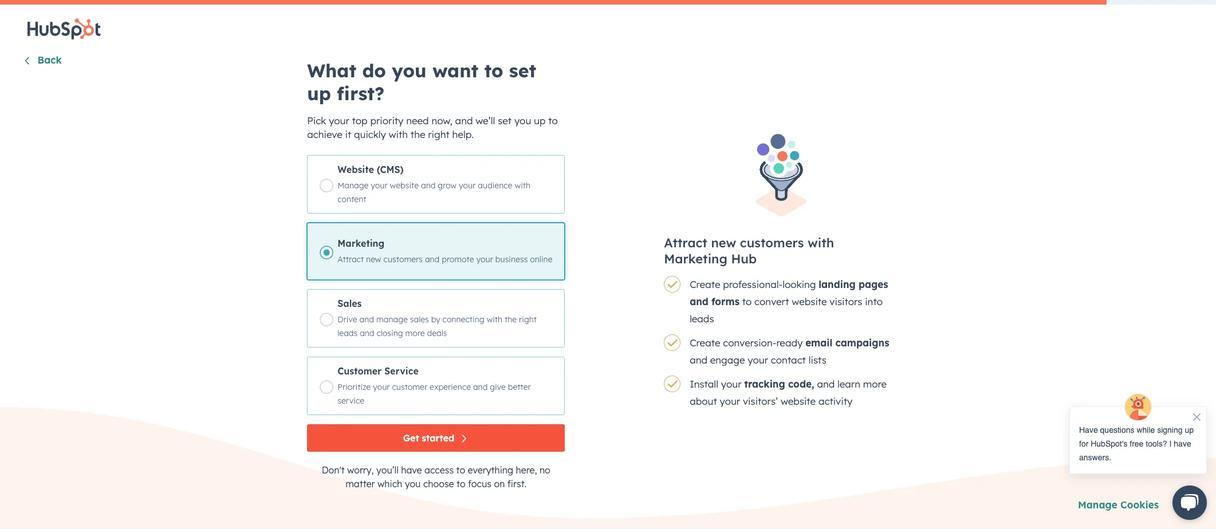 Task type: vqa. For each thing, say whether or not it's contained in the screenshot.
A
no



Task type: describe. For each thing, give the bounding box(es) containing it.
now,
[[432, 115, 453, 127]]

attract new customers with marketing hub
[[664, 235, 835, 267]]

get
[[403, 433, 419, 444]]

what
[[307, 59, 357, 82]]

you inside what do you want to set up first?
[[392, 59, 427, 82]]

convert
[[755, 296, 789, 308]]

prioritize
[[338, 382, 371, 393]]

which
[[378, 479, 402, 490]]

your inside marketing attract new customers and promote your business online
[[477, 255, 493, 265]]

hubspot image
[[28, 18, 101, 39]]

and inside marketing attract new customers and promote your business online
[[425, 255, 440, 265]]

started
[[422, 433, 455, 444]]

pages
[[859, 279, 889, 291]]

the inside pick your top priority need now, and we'll set you up to achieve it quickly with the right help.
[[411, 129, 426, 141]]

audience
[[478, 181, 513, 191]]

pick
[[307, 115, 326, 127]]

ready
[[777, 337, 803, 349]]

to inside to convert website visitors into leads
[[743, 296, 752, 308]]

worry,
[[347, 465, 374, 476]]

hub
[[731, 251, 757, 267]]

new inside marketing attract new customers and promote your business online
[[366, 255, 381, 265]]

choose
[[423, 479, 454, 490]]

matter
[[346, 479, 375, 490]]

contact
[[771, 354, 806, 366]]

professional-
[[723, 279, 783, 291]]

back button
[[23, 54, 62, 68]]

(cms)
[[377, 164, 404, 176]]

need
[[406, 115, 429, 127]]

service
[[385, 366, 419, 377]]

code,
[[789, 378, 815, 390]]

with inside pick your top priority need now, and we'll set you up to achieve it quickly with the right help.
[[389, 129, 408, 141]]

first.
[[508, 479, 527, 490]]

online
[[530, 255, 553, 265]]

website (cms) manage your website and grow your audience with content
[[338, 164, 531, 205]]

create for create professional-looking
[[690, 279, 721, 291]]

sales
[[338, 298, 362, 310]]

business
[[496, 255, 528, 265]]

focus
[[468, 479, 492, 490]]

we'll
[[476, 115, 495, 127]]

up inside what do you want to set up first?
[[307, 82, 331, 105]]

access
[[425, 465, 454, 476]]

website inside to convert website visitors into leads
[[792, 296, 827, 308]]

get started button
[[307, 425, 565, 452]]

activity
[[819, 396, 853, 408]]

visitors'
[[743, 396, 778, 408]]

priority
[[370, 115, 404, 127]]

set inside pick your top priority need now, and we'll set you up to achieve it quickly with the right help.
[[498, 115, 512, 127]]

drive
[[338, 315, 357, 325]]

your right grow on the top left of the page
[[459, 181, 476, 191]]

get started
[[403, 433, 455, 444]]

looking
[[783, 279, 816, 291]]

install
[[690, 378, 719, 390]]

closing
[[377, 329, 403, 339]]

what do you want to set up first?
[[307, 59, 536, 105]]

help.
[[452, 129, 474, 141]]

you inside pick your top priority need now, and we'll set you up to achieve it quickly with the right help.
[[515, 115, 531, 127]]

marketing attract new customers and promote your business online
[[338, 238, 553, 265]]

by
[[431, 315, 441, 325]]

back
[[38, 54, 62, 66]]

engage
[[710, 354, 745, 366]]

service
[[338, 396, 365, 407]]

grow
[[438, 181, 457, 191]]

sales
[[410, 315, 429, 325]]

create professional-looking
[[690, 279, 819, 291]]

leads inside to convert website visitors into leads
[[690, 313, 714, 325]]

and inside and learn more about your visitors' website activity
[[817, 378, 835, 390]]

customer
[[338, 366, 382, 377]]

campaigns
[[836, 337, 890, 349]]

and right drive
[[360, 315, 374, 325]]

visitors
[[830, 296, 863, 308]]

sales drive and manage sales by connecting with the right leads and closing more deals
[[338, 298, 537, 339]]

install your tracking code,
[[690, 378, 815, 390]]

don't
[[322, 465, 345, 476]]

no
[[540, 465, 551, 476]]

conversion-
[[723, 337, 777, 349]]

want
[[433, 59, 479, 82]]

your down the engage
[[721, 378, 742, 390]]

on
[[494, 479, 505, 490]]

your inside create conversion-ready email campaigns and engage your contact lists
[[748, 354, 769, 366]]

pick your top priority need now, and we'll set you up to achieve it quickly with the right help.
[[307, 115, 558, 141]]

landing
[[819, 279, 856, 291]]

top
[[352, 115, 368, 127]]

customers inside marketing attract new customers and promote your business online
[[384, 255, 423, 265]]

manage cookies link
[[1079, 499, 1159, 511]]

with inside attract new customers with marketing hub
[[808, 235, 835, 251]]

lists
[[809, 354, 827, 366]]

the inside the sales drive and manage sales by connecting with the right leads and closing more deals
[[505, 315, 517, 325]]

give
[[490, 382, 506, 393]]

it
[[345, 129, 351, 141]]



Task type: locate. For each thing, give the bounding box(es) containing it.
1 horizontal spatial more
[[863, 378, 887, 390]]

1 horizontal spatial the
[[505, 315, 517, 325]]

to inside pick your top priority need now, and we'll set you up to achieve it quickly with the right help.
[[549, 115, 558, 127]]

do
[[362, 59, 386, 82]]

manage
[[376, 315, 408, 325]]

1 vertical spatial manage
[[1079, 499, 1118, 511]]

1 horizontal spatial manage
[[1079, 499, 1118, 511]]

create inside create conversion-ready email campaigns and engage your contact lists
[[690, 337, 721, 349]]

right inside pick your top priority need now, and we'll set you up to achieve it quickly with the right help.
[[428, 129, 450, 141]]

1 horizontal spatial attract
[[664, 235, 708, 251]]

about
[[690, 396, 717, 408]]

1 vertical spatial new
[[366, 255, 381, 265]]

the right the connecting
[[505, 315, 517, 325]]

more
[[405, 329, 425, 339], [863, 378, 887, 390]]

with up landing
[[808, 235, 835, 251]]

leads
[[690, 313, 714, 325], [338, 329, 358, 339]]

and up help.
[[455, 115, 473, 127]]

1 create from the top
[[690, 279, 721, 291]]

more inside the sales drive and manage sales by connecting with the right leads and closing more deals
[[405, 329, 425, 339]]

you'll
[[377, 465, 399, 476]]

1 vertical spatial more
[[863, 378, 887, 390]]

your
[[329, 115, 349, 127], [371, 181, 388, 191], [459, 181, 476, 191], [477, 255, 493, 265], [748, 354, 769, 366], [721, 378, 742, 390], [373, 382, 390, 393], [720, 396, 741, 408]]

your inside and learn more about your visitors' website activity
[[720, 396, 741, 408]]

up inside pick your top priority need now, and we'll set you up to achieve it quickly with the right help.
[[534, 115, 546, 127]]

customer
[[392, 382, 428, 393]]

manage inside "website (cms) manage your website and grow your audience with content"
[[338, 181, 369, 191]]

0 horizontal spatial customers
[[384, 255, 423, 265]]

1 horizontal spatial new
[[711, 235, 737, 251]]

1 vertical spatial attract
[[338, 255, 364, 265]]

manage cookies
[[1079, 499, 1159, 511]]

email
[[806, 337, 833, 349]]

1 vertical spatial set
[[498, 115, 512, 127]]

to inside what do you want to set up first?
[[485, 59, 504, 82]]

forms
[[712, 296, 740, 308]]

more down sales
[[405, 329, 425, 339]]

manage up the 'content'
[[338, 181, 369, 191]]

website inside "website (cms) manage your website and grow your audience with content"
[[390, 181, 419, 191]]

0 horizontal spatial the
[[411, 129, 426, 141]]

1 horizontal spatial leads
[[690, 313, 714, 325]]

1 vertical spatial website
[[792, 296, 827, 308]]

first?
[[337, 82, 385, 105]]

marketing
[[338, 238, 385, 249], [664, 251, 728, 267]]

your up it
[[329, 115, 349, 127]]

1 vertical spatial up
[[534, 115, 546, 127]]

and inside "website (cms) manage your website and grow your audience with content"
[[421, 181, 436, 191]]

your right about
[[720, 396, 741, 408]]

customers left promote
[[384, 255, 423, 265]]

learn
[[838, 378, 861, 390]]

with right the audience
[[515, 181, 531, 191]]

up
[[307, 82, 331, 105], [534, 115, 546, 127]]

promote
[[442, 255, 474, 265]]

website
[[390, 181, 419, 191], [792, 296, 827, 308], [781, 396, 816, 408]]

and inside customer service prioritize your customer experience and give better service
[[473, 382, 488, 393]]

everything
[[468, 465, 514, 476]]

don't worry, you'll have access to everything here, no matter which you choose to focus on first.
[[322, 465, 551, 490]]

landing pages and forms
[[690, 279, 889, 308]]

1 vertical spatial leads
[[338, 329, 358, 339]]

have
[[401, 465, 422, 476]]

your inside pick your top priority need now, and we'll set you up to achieve it quickly with the right help.
[[329, 115, 349, 127]]

and inside create conversion-ready email campaigns and engage your contact lists
[[690, 354, 708, 366]]

0 vertical spatial manage
[[338, 181, 369, 191]]

0 vertical spatial customers
[[740, 235, 804, 251]]

your down conversion-
[[748, 354, 769, 366]]

right
[[428, 129, 450, 141], [519, 315, 537, 325]]

your down (cms)
[[371, 181, 388, 191]]

2 create from the top
[[690, 337, 721, 349]]

the down need
[[411, 129, 426, 141]]

your right promote
[[477, 255, 493, 265]]

create
[[690, 279, 721, 291], [690, 337, 721, 349]]

step 10 of 10 progress bar
[[0, 0, 1107, 5]]

into
[[865, 296, 883, 308]]

content
[[338, 194, 366, 205]]

leads down drive
[[338, 329, 358, 339]]

create up forms at right bottom
[[690, 279, 721, 291]]

1 horizontal spatial up
[[534, 115, 546, 127]]

0 vertical spatial new
[[711, 235, 737, 251]]

leads inside the sales drive and manage sales by connecting with the right leads and closing more deals
[[338, 329, 358, 339]]

0 horizontal spatial new
[[366, 255, 381, 265]]

more right learn at right bottom
[[863, 378, 887, 390]]

manage
[[338, 181, 369, 191], [1079, 499, 1118, 511]]

new inside attract new customers with marketing hub
[[711, 235, 737, 251]]

and left closing
[[360, 329, 375, 339]]

0 horizontal spatial attract
[[338, 255, 364, 265]]

1 vertical spatial the
[[505, 315, 517, 325]]

customers inside attract new customers with marketing hub
[[740, 235, 804, 251]]

to
[[485, 59, 504, 82], [549, 115, 558, 127], [743, 296, 752, 308], [456, 465, 465, 476], [457, 479, 466, 490]]

customers up the create professional-looking
[[740, 235, 804, 251]]

leads down forms at right bottom
[[690, 313, 714, 325]]

you
[[392, 59, 427, 82], [515, 115, 531, 127], [405, 479, 421, 490]]

0 horizontal spatial leads
[[338, 329, 358, 339]]

chat widget region
[[1058, 393, 1217, 530]]

set inside what do you want to set up first?
[[509, 59, 536, 82]]

customers
[[740, 235, 804, 251], [384, 255, 423, 265]]

and left give at left bottom
[[473, 382, 488, 393]]

0 vertical spatial the
[[411, 129, 426, 141]]

your inside customer service prioritize your customer experience and give better service
[[373, 382, 390, 393]]

website down (cms)
[[390, 181, 419, 191]]

0 vertical spatial you
[[392, 59, 427, 82]]

you inside don't worry, you'll have access to everything here, no matter which you choose to focus on first.
[[405, 479, 421, 490]]

and inside 'landing pages and forms'
[[690, 296, 709, 308]]

0 vertical spatial right
[[428, 129, 450, 141]]

customer service prioritize your customer experience and give better service
[[338, 366, 531, 407]]

and up activity
[[817, 378, 835, 390]]

marketing left hub
[[664, 251, 728, 267]]

manage left cookies
[[1079, 499, 1118, 511]]

up right we'll
[[534, 115, 546, 127]]

up up "pick"
[[307, 82, 331, 105]]

deals
[[427, 329, 447, 339]]

0 vertical spatial more
[[405, 329, 425, 339]]

and left grow on the top left of the page
[[421, 181, 436, 191]]

and
[[455, 115, 473, 127], [421, 181, 436, 191], [425, 255, 440, 265], [690, 296, 709, 308], [360, 315, 374, 325], [360, 329, 375, 339], [690, 354, 708, 366], [817, 378, 835, 390], [473, 382, 488, 393]]

0 horizontal spatial marketing
[[338, 238, 385, 249]]

tracking
[[745, 378, 786, 390]]

1 vertical spatial you
[[515, 115, 531, 127]]

and learn more about your visitors' website activity
[[690, 378, 887, 408]]

with inside "website (cms) manage your website and grow your audience with content"
[[515, 181, 531, 191]]

website inside and learn more about your visitors' website activity
[[781, 396, 816, 408]]

0 horizontal spatial up
[[307, 82, 331, 105]]

right inside the sales drive and manage sales by connecting with the right leads and closing more deals
[[519, 315, 537, 325]]

None radio
[[307, 290, 565, 348], [307, 357, 565, 416], [307, 290, 565, 348], [307, 357, 565, 416]]

to convert website visitors into leads
[[690, 296, 883, 325]]

the
[[411, 129, 426, 141], [505, 315, 517, 325]]

0 horizontal spatial manage
[[338, 181, 369, 191]]

2 vertical spatial you
[[405, 479, 421, 490]]

0 vertical spatial marketing
[[338, 238, 385, 249]]

and left forms at right bottom
[[690, 296, 709, 308]]

cookies
[[1121, 499, 1159, 511]]

1 horizontal spatial right
[[519, 315, 537, 325]]

with down the priority
[[389, 129, 408, 141]]

None radio
[[307, 155, 565, 214], [307, 223, 565, 280], [307, 155, 565, 214], [307, 223, 565, 280]]

1 vertical spatial customers
[[384, 255, 423, 265]]

your down the service at the bottom left of page
[[373, 382, 390, 393]]

0 horizontal spatial right
[[428, 129, 450, 141]]

better
[[508, 382, 531, 393]]

attract
[[664, 235, 708, 251], [338, 255, 364, 265]]

with right the connecting
[[487, 315, 503, 325]]

0 vertical spatial attract
[[664, 235, 708, 251]]

with
[[389, 129, 408, 141], [515, 181, 531, 191], [808, 235, 835, 251], [487, 315, 503, 325]]

with inside the sales drive and manage sales by connecting with the right leads and closing more deals
[[487, 315, 503, 325]]

create up the engage
[[690, 337, 721, 349]]

quickly
[[354, 129, 386, 141]]

1 vertical spatial create
[[690, 337, 721, 349]]

more inside and learn more about your visitors' website activity
[[863, 378, 887, 390]]

1 horizontal spatial marketing
[[664, 251, 728, 267]]

0 horizontal spatial more
[[405, 329, 425, 339]]

1 vertical spatial marketing
[[664, 251, 728, 267]]

0 vertical spatial website
[[390, 181, 419, 191]]

0 vertical spatial leads
[[690, 313, 714, 325]]

website down code,
[[781, 396, 816, 408]]

here,
[[516, 465, 537, 476]]

website
[[338, 164, 374, 176]]

0 vertical spatial set
[[509, 59, 536, 82]]

and up install
[[690, 354, 708, 366]]

0 vertical spatial up
[[307, 82, 331, 105]]

create for create conversion-ready email campaigns and engage your contact lists
[[690, 337, 721, 349]]

marketing down the 'content'
[[338, 238, 385, 249]]

connecting
[[443, 315, 485, 325]]

experience
[[430, 382, 471, 393]]

website down "looking"
[[792, 296, 827, 308]]

1 horizontal spatial customers
[[740, 235, 804, 251]]

you down "have"
[[405, 479, 421, 490]]

0 vertical spatial create
[[690, 279, 721, 291]]

and inside pick your top priority need now, and we'll set you up to achieve it quickly with the right help.
[[455, 115, 473, 127]]

achieve
[[307, 129, 343, 141]]

you right the do
[[392, 59, 427, 82]]

2 vertical spatial website
[[781, 396, 816, 408]]

set
[[509, 59, 536, 82], [498, 115, 512, 127]]

create conversion-ready email campaigns and engage your contact lists
[[690, 337, 890, 366]]

marketing inside marketing attract new customers and promote your business online
[[338, 238, 385, 249]]

attract inside marketing attract new customers and promote your business online
[[338, 255, 364, 265]]

1 vertical spatial right
[[519, 315, 537, 325]]

attract inside attract new customers with marketing hub
[[664, 235, 708, 251]]

and left promote
[[425, 255, 440, 265]]

you right we'll
[[515, 115, 531, 127]]

marketing inside attract new customers with marketing hub
[[664, 251, 728, 267]]



